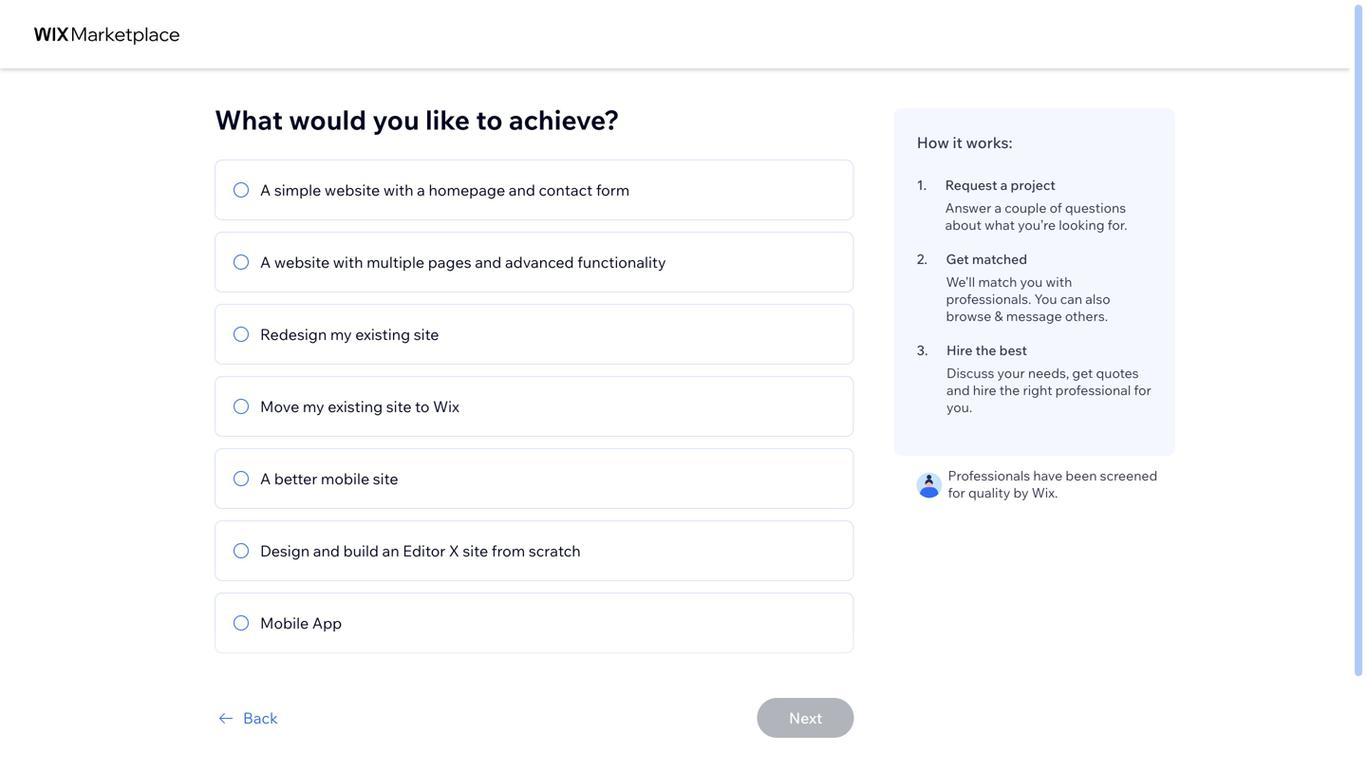 Task type: vqa. For each thing, say whether or not it's contained in the screenshot.
2
yes



Task type: locate. For each thing, give the bounding box(es) containing it.
with left multiple
[[333, 253, 363, 272]]

0 horizontal spatial my
[[303, 397, 324, 416]]

mobile
[[321, 469, 370, 488]]

.
[[924, 177, 927, 193], [924, 251, 928, 267], [925, 342, 928, 358]]

the
[[976, 342, 997, 358], [1000, 382, 1020, 398]]

0 vertical spatial my
[[330, 325, 352, 344]]

0 horizontal spatial to
[[415, 397, 430, 416]]

for left quality
[[948, 484, 966, 501]]

2 vertical spatial with
[[1046, 273, 1072, 290]]

a left simple
[[260, 180, 271, 199]]

better
[[274, 469, 318, 488]]

0 vertical spatial for
[[1134, 382, 1152, 398]]

a up what
[[995, 199, 1002, 216]]

it
[[953, 133, 963, 152]]

my right move
[[303, 397, 324, 416]]

you
[[1035, 291, 1058, 307]]

a website with multiple pages and advanced functionality
[[260, 253, 666, 272]]

and
[[509, 180, 536, 199], [475, 253, 502, 272], [947, 382, 970, 398], [313, 541, 340, 560]]

an
[[382, 541, 399, 560]]

site for a better mobile site
[[373, 469, 398, 488]]

0 vertical spatial a
[[260, 180, 271, 199]]

2 vertical spatial .
[[925, 342, 928, 358]]

best
[[1000, 342, 1027, 358]]

1
[[917, 177, 924, 193]]

a for a simple website with a homepage and contact form
[[417, 180, 425, 199]]

the right hire at the top right of the page
[[976, 342, 997, 358]]

1 horizontal spatial to
[[476, 103, 503, 136]]

simple
[[274, 180, 321, 199]]

1 horizontal spatial for
[[1134, 382, 1152, 398]]

3 a from the top
[[260, 469, 271, 488]]

hire
[[947, 342, 973, 358]]

. left hire at the top right of the page
[[925, 342, 928, 358]]

1 vertical spatial existing
[[328, 397, 383, 416]]

website down simple
[[274, 253, 330, 272]]

and inside the hire the best discuss your needs, get quotes and hire the right professional for you.
[[947, 382, 970, 398]]

1 horizontal spatial with
[[384, 180, 414, 199]]

for
[[1134, 382, 1152, 398], [948, 484, 966, 501]]

existing for redesign
[[355, 325, 410, 344]]

a better mobile site
[[260, 469, 398, 488]]

a
[[260, 180, 271, 199], [260, 253, 271, 272], [260, 469, 271, 488]]

a inside option group
[[417, 180, 425, 199]]

to left "wix"
[[415, 397, 430, 416]]

existing down redesign my existing site
[[328, 397, 383, 416]]

right
[[1023, 382, 1053, 398]]

&
[[995, 308, 1003, 324]]

for inside "professionals have been screened for quality by wix."
[[948, 484, 966, 501]]

the down "your"
[[1000, 382, 1020, 398]]

what would you like to achieve?
[[215, 103, 620, 136]]

1 horizontal spatial you
[[1020, 273, 1043, 290]]

0 vertical spatial with
[[384, 180, 414, 199]]

hire the best discuss your needs, get quotes and hire the right professional for you.
[[947, 342, 1152, 415]]

1 a from the top
[[260, 180, 271, 199]]

1 vertical spatial my
[[303, 397, 324, 416]]

like
[[425, 103, 470, 136]]

about
[[945, 217, 982, 233]]

site left "wix"
[[386, 397, 412, 416]]

project
[[1011, 177, 1056, 193]]

site up "wix"
[[414, 325, 439, 344]]

site right mobile
[[373, 469, 398, 488]]

for inside the hire the best discuss your needs, get quotes and hire the right professional for you.
[[1134, 382, 1152, 398]]

0 horizontal spatial you
[[373, 103, 419, 136]]

2
[[917, 251, 924, 267]]

you up you on the right of page
[[1020, 273, 1043, 290]]

website
[[325, 180, 380, 199], [274, 253, 330, 272]]

1 vertical spatial .
[[924, 251, 928, 267]]

a simple website with a homepage and contact form
[[260, 180, 630, 199]]

needs,
[[1028, 365, 1070, 381]]

0 horizontal spatial the
[[976, 342, 997, 358]]

. for 1
[[924, 177, 927, 193]]

pages
[[428, 253, 472, 272]]

quality
[[969, 484, 1011, 501]]

for.
[[1108, 217, 1128, 233]]

site
[[414, 325, 439, 344], [386, 397, 412, 416], [373, 469, 398, 488], [463, 541, 488, 560]]

3 .
[[917, 342, 928, 358]]

a for a simple website with a homepage and contact form
[[260, 180, 271, 199]]

1 vertical spatial for
[[948, 484, 966, 501]]

my right redesign
[[330, 325, 352, 344]]

existing
[[355, 325, 410, 344], [328, 397, 383, 416]]

and left contact
[[509, 180, 536, 199]]

to right like
[[476, 103, 503, 136]]

0 vertical spatial the
[[976, 342, 997, 358]]

wix
[[433, 397, 459, 416]]

1 vertical spatial a
[[260, 253, 271, 272]]

. down how
[[924, 177, 927, 193]]

a up redesign
[[260, 253, 271, 272]]

0 vertical spatial existing
[[355, 325, 410, 344]]

a left project
[[1001, 177, 1008, 193]]

2 horizontal spatial with
[[1046, 273, 1072, 290]]

contact
[[539, 180, 593, 199]]

been
[[1066, 467, 1097, 484]]

for down quotes at top
[[1134, 382, 1152, 398]]

request
[[945, 177, 998, 193]]

how it works:
[[917, 133, 1013, 152]]

you
[[373, 103, 419, 136], [1020, 273, 1043, 290]]

you left like
[[373, 103, 419, 136]]

0 vertical spatial to
[[476, 103, 503, 136]]

screened
[[1100, 467, 1158, 484]]

multiple
[[367, 253, 425, 272]]

redesign
[[260, 325, 327, 344]]

with left homepage
[[384, 180, 414, 199]]

browse
[[946, 308, 992, 324]]

what
[[215, 103, 283, 136]]

homepage
[[429, 180, 505, 199]]

my
[[330, 325, 352, 344], [303, 397, 324, 416]]

a left better
[[260, 469, 271, 488]]

0 horizontal spatial for
[[948, 484, 966, 501]]

to
[[476, 103, 503, 136], [415, 397, 430, 416]]

1 vertical spatial with
[[333, 253, 363, 272]]

design and build an editor x site from scratch
[[260, 541, 581, 560]]

get
[[1073, 365, 1093, 381]]

option group
[[215, 160, 854, 653]]

1 .
[[917, 177, 927, 193]]

couple
[[1005, 199, 1047, 216]]

with
[[384, 180, 414, 199], [333, 253, 363, 272], [1046, 273, 1072, 290]]

answer
[[945, 199, 992, 216]]

and up 'you.' on the bottom of page
[[947, 382, 970, 398]]

0 vertical spatial .
[[924, 177, 927, 193]]

1 vertical spatial to
[[415, 397, 430, 416]]

. left get
[[924, 251, 928, 267]]

move
[[260, 397, 299, 416]]

2 vertical spatial a
[[260, 469, 271, 488]]

2 a from the top
[[260, 253, 271, 272]]

can
[[1061, 291, 1083, 307]]

1 horizontal spatial the
[[1000, 382, 1020, 398]]

website right simple
[[325, 180, 380, 199]]

1 horizontal spatial my
[[330, 325, 352, 344]]

a
[[1001, 177, 1008, 193], [417, 180, 425, 199], [995, 199, 1002, 216]]

1 vertical spatial you
[[1020, 273, 1043, 290]]

a left homepage
[[417, 180, 425, 199]]

existing down multiple
[[355, 325, 410, 344]]

existing for move
[[328, 397, 383, 416]]

with up can
[[1046, 273, 1072, 290]]

3
[[917, 342, 925, 358]]



Task type: describe. For each thing, give the bounding box(es) containing it.
2 .
[[917, 251, 928, 267]]

wix.
[[1032, 484, 1058, 501]]

advanced
[[505, 253, 574, 272]]

works:
[[966, 133, 1013, 152]]

my for move
[[303, 397, 324, 416]]

editor
[[403, 541, 446, 560]]

you're
[[1018, 217, 1056, 233]]

questions
[[1065, 199, 1126, 216]]

with inside get matched we'll match you with professionals. you can also browse & message others.
[[1046, 273, 1072, 290]]

get matched we'll match you with professionals. you can also browse & message others.
[[946, 251, 1111, 324]]

from
[[492, 541, 525, 560]]

. for 3
[[925, 342, 928, 358]]

by
[[1014, 484, 1029, 501]]

would
[[289, 103, 367, 136]]

site for redesign my existing site
[[414, 325, 439, 344]]

0 vertical spatial website
[[325, 180, 380, 199]]

mobile
[[260, 613, 309, 632]]

back button
[[215, 707, 278, 729]]

professionals have been screened for quality by wix.
[[948, 467, 1158, 501]]

a for a better mobile site
[[260, 469, 271, 488]]

you inside get matched we'll match you with professionals. you can also browse & message others.
[[1020, 273, 1043, 290]]

x
[[449, 541, 459, 560]]

to for site
[[415, 397, 430, 416]]

and left build
[[313, 541, 340, 560]]

site right x
[[463, 541, 488, 560]]

1 vertical spatial the
[[1000, 382, 1020, 398]]

functionality
[[578, 253, 666, 272]]

app
[[312, 613, 342, 632]]

what
[[985, 217, 1015, 233]]

redesign my existing site
[[260, 325, 439, 344]]

discuss
[[947, 365, 995, 381]]

hire
[[973, 382, 997, 398]]

a for a website with multiple pages and advanced functionality
[[260, 253, 271, 272]]

0 vertical spatial you
[[373, 103, 419, 136]]

professionals.
[[946, 291, 1032, 307]]

of
[[1050, 199, 1062, 216]]

also
[[1086, 291, 1111, 307]]

you.
[[947, 399, 973, 415]]

0 horizontal spatial with
[[333, 253, 363, 272]]

build
[[343, 541, 379, 560]]

achieve?
[[509, 103, 620, 136]]

1 vertical spatial website
[[274, 253, 330, 272]]

how
[[917, 133, 950, 152]]

option group containing a simple website with a homepage and contact form
[[215, 160, 854, 653]]

scratch
[[529, 541, 581, 560]]

form
[[596, 180, 630, 199]]

site for move my existing site to wix
[[386, 397, 412, 416]]

to for like
[[476, 103, 503, 136]]

match
[[978, 273, 1017, 290]]

message
[[1006, 308, 1062, 324]]

professionals
[[948, 467, 1031, 484]]

back
[[243, 708, 278, 727]]

quotes
[[1096, 365, 1139, 381]]

have
[[1034, 467, 1063, 484]]

my for redesign
[[330, 325, 352, 344]]

and right pages
[[475, 253, 502, 272]]

mobile app
[[260, 613, 342, 632]]

looking
[[1059, 217, 1105, 233]]

design
[[260, 541, 310, 560]]

. for 2
[[924, 251, 928, 267]]

matched
[[972, 251, 1028, 267]]

others.
[[1065, 308, 1108, 324]]

request a project answer a couple of questions about what you're looking for.
[[945, 177, 1128, 233]]

professional
[[1056, 382, 1131, 398]]

get
[[946, 251, 969, 267]]

your
[[998, 365, 1025, 381]]

a for request a project answer a couple of questions about what you're looking for.
[[995, 199, 1002, 216]]

move my existing site to wix
[[260, 397, 459, 416]]

we'll
[[946, 273, 975, 290]]



